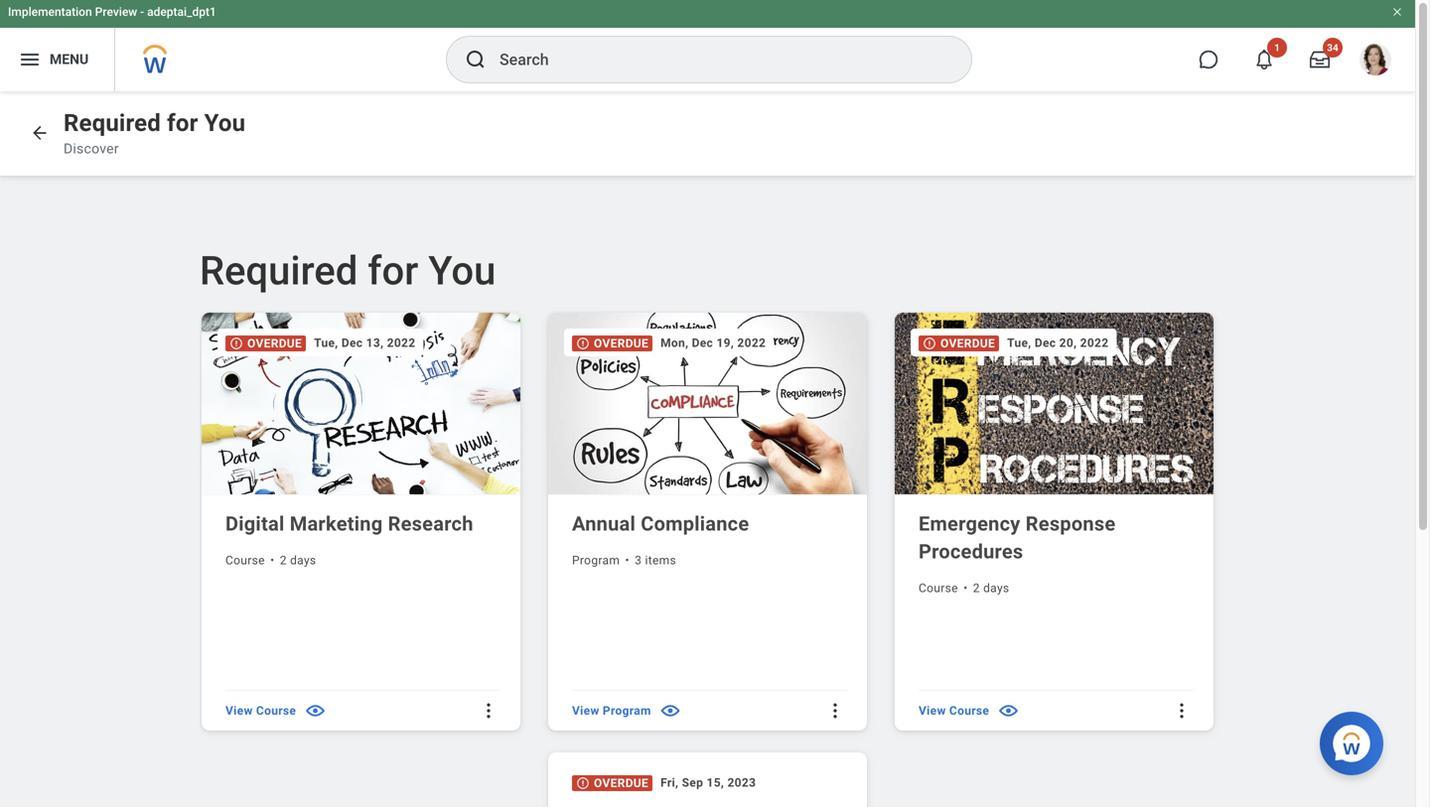 Task type: vqa. For each thing, say whether or not it's contained in the screenshot.


Task type: describe. For each thing, give the bounding box(es) containing it.
20,
[[1059, 336, 1077, 350]]

sep
[[682, 776, 703, 790]]

menu
[[50, 51, 89, 68]]

related actions vertical image for procedures
[[1172, 701, 1192, 721]]

required for you discover
[[64, 109, 245, 157]]

exclamation circle image for digital marketing research
[[229, 336, 243, 350]]

overdue for digital
[[247, 336, 302, 350]]

2 for emergency
[[973, 581, 980, 595]]

2 for digital
[[280, 553, 287, 567]]

visible image for compliance
[[659, 699, 682, 722]]

2 related actions vertical image from the left
[[825, 701, 845, 721]]

profile logan mcneil image
[[1360, 44, 1391, 80]]

tue, for marketing
[[314, 336, 338, 350]]

13,
[[366, 336, 384, 350]]

marketing
[[290, 512, 383, 536]]

adeptai_dpt1
[[147, 5, 216, 19]]

34
[[1327, 42, 1338, 54]]

menu button
[[0, 28, 114, 91]]

emergency
[[919, 512, 1020, 536]]

annual compliance link
[[572, 510, 847, 538]]

discover
[[64, 141, 119, 157]]

you for required for you discover
[[204, 109, 245, 137]]

response
[[1026, 512, 1116, 536]]

emergency response procedures link
[[919, 510, 1194, 566]]

days for digital
[[290, 553, 316, 567]]

compliance
[[641, 512, 749, 536]]

implementation preview -   adeptai_dpt1
[[8, 5, 216, 19]]

overdue for emergency
[[940, 336, 995, 350]]

notifications large image
[[1254, 50, 1274, 70]]

visible image for response
[[997, 699, 1020, 722]]

view for emergency response procedures
[[919, 704, 946, 718]]

dec for marketing
[[341, 336, 363, 350]]

19,
[[716, 336, 734, 350]]

search image
[[464, 48, 488, 72]]



Task type: locate. For each thing, give the bounding box(es) containing it.
1 horizontal spatial 2 days
[[973, 581, 1009, 595]]

1 vertical spatial you
[[428, 248, 496, 294]]

you inside required for you discover
[[204, 109, 245, 137]]

view program
[[572, 704, 651, 718]]

you for required for you
[[428, 248, 496, 294]]

inbox large image
[[1310, 50, 1330, 70]]

1 view course from the left
[[225, 704, 296, 718]]

2022 right 19,
[[737, 336, 766, 350]]

0 horizontal spatial tue,
[[314, 336, 338, 350]]

days down marketing
[[290, 553, 316, 567]]

exclamation circle image
[[229, 336, 243, 350], [923, 336, 937, 350], [576, 776, 590, 790]]

3 dec from the left
[[1035, 336, 1056, 350]]

2 visible image from the left
[[997, 699, 1020, 722]]

2
[[280, 553, 287, 567], [973, 581, 980, 595]]

Search Workday  search field
[[500, 38, 931, 81]]

0 vertical spatial for
[[167, 109, 198, 137]]

overdue left tue, dec 13, 2022
[[247, 336, 302, 350]]

0 vertical spatial program
[[572, 553, 620, 567]]

0 horizontal spatial visible image
[[659, 699, 682, 722]]

1 dec from the left
[[341, 336, 363, 350]]

mon, dec 19, 2022
[[661, 336, 766, 350]]

days down procedures
[[983, 581, 1009, 595]]

-
[[140, 5, 144, 19]]

preview
[[95, 5, 137, 19]]

2 days down marketing
[[280, 553, 316, 567]]

1 horizontal spatial visible image
[[997, 699, 1020, 722]]

view for digital marketing research
[[225, 704, 253, 718]]

2022 right 20,
[[1080, 336, 1109, 350]]

overdue
[[247, 336, 302, 350], [594, 336, 649, 350], [940, 336, 995, 350], [594, 776, 649, 790]]

days
[[290, 553, 316, 567], [983, 581, 1009, 595]]

for for required for you
[[368, 248, 418, 294]]

1 vertical spatial required
[[200, 248, 358, 294]]

2 days for digital
[[280, 553, 316, 567]]

1 visible image from the left
[[659, 699, 682, 722]]

for
[[167, 109, 198, 137], [368, 248, 418, 294]]

0 horizontal spatial dec
[[341, 336, 363, 350]]

1 horizontal spatial 2
[[973, 581, 980, 595]]

2 days
[[280, 553, 316, 567], [973, 581, 1009, 595]]

0 horizontal spatial 2
[[280, 553, 287, 567]]

1 horizontal spatial view
[[572, 704, 599, 718]]

1 horizontal spatial related actions vertical image
[[825, 701, 845, 721]]

related actions vertical image
[[479, 701, 499, 721], [825, 701, 845, 721], [1172, 701, 1192, 721]]

1 horizontal spatial days
[[983, 581, 1009, 595]]

0 horizontal spatial view
[[225, 704, 253, 718]]

for inside required for you discover
[[167, 109, 198, 137]]

2 view from the left
[[572, 704, 599, 718]]

2 down digital
[[280, 553, 287, 567]]

3 view from the left
[[919, 704, 946, 718]]

2022 for marketing
[[387, 336, 416, 350]]

exclamation circle image for emergency response procedures
[[923, 336, 937, 350]]

1 vertical spatial program
[[603, 704, 651, 718]]

1 related actions vertical image from the left
[[479, 701, 499, 721]]

1 2022 from the left
[[387, 336, 416, 350]]

1 horizontal spatial view course
[[919, 704, 989, 718]]

1 horizontal spatial exclamation circle image
[[576, 776, 590, 790]]

required
[[64, 109, 161, 137], [200, 248, 358, 294]]

1 vertical spatial days
[[983, 581, 1009, 595]]

overdue right exclamation circle icon
[[594, 336, 649, 350]]

1 button
[[1242, 38, 1287, 81]]

tue,
[[314, 336, 338, 350], [1007, 336, 1031, 350]]

0 horizontal spatial exclamation circle image
[[229, 336, 243, 350]]

view
[[225, 704, 253, 718], [572, 704, 599, 718], [919, 704, 946, 718]]

2 horizontal spatial view
[[919, 704, 946, 718]]

justify image
[[18, 48, 42, 72]]

research
[[388, 512, 473, 536]]

2 horizontal spatial related actions vertical image
[[1172, 701, 1192, 721]]

0 vertical spatial 2
[[280, 553, 287, 567]]

required inside required for you discover
[[64, 109, 161, 137]]

2022 for response
[[1080, 336, 1109, 350]]

tue, for response
[[1007, 336, 1031, 350]]

menu banner
[[0, 0, 1415, 91]]

0 vertical spatial days
[[290, 553, 316, 567]]

annual compliance
[[572, 512, 749, 536]]

fri, sep 15, 2023
[[661, 776, 756, 790]]

overdue left the tue, dec 20, 2022
[[940, 336, 995, 350]]

2 tue, from the left
[[1007, 336, 1031, 350]]

required for you
[[200, 248, 496, 294]]

0 horizontal spatial view course
[[225, 704, 296, 718]]

procedures
[[919, 540, 1023, 563]]

digital marketing research
[[225, 512, 473, 536]]

digital marketing research link
[[225, 510, 501, 538]]

1 horizontal spatial 2022
[[737, 336, 766, 350]]

mon,
[[661, 336, 689, 350]]

0 vertical spatial required
[[64, 109, 161, 137]]

3 related actions vertical image from the left
[[1172, 701, 1192, 721]]

dec for response
[[1035, 336, 1056, 350]]

0 horizontal spatial you
[[204, 109, 245, 137]]

days for emergency
[[983, 581, 1009, 595]]

3
[[635, 553, 642, 567]]

items
[[645, 553, 676, 567]]

2 horizontal spatial exclamation circle image
[[923, 336, 937, 350]]

tue, dec 20, 2022
[[1007, 336, 1109, 350]]

required for required for you
[[200, 248, 358, 294]]

1 vertical spatial 2 days
[[973, 581, 1009, 595]]

related actions vertical image for research
[[479, 701, 499, 721]]

implementation
[[8, 5, 92, 19]]

you
[[204, 109, 245, 137], [428, 248, 496, 294]]

2 view course from the left
[[919, 704, 989, 718]]

2 days for emergency
[[973, 581, 1009, 595]]

course
[[225, 553, 265, 567], [919, 581, 958, 595], [256, 704, 296, 718], [949, 704, 989, 718]]

program
[[572, 553, 620, 567], [603, 704, 651, 718]]

34 button
[[1298, 38, 1343, 81]]

exclamation circle image
[[576, 336, 590, 350]]

2023
[[727, 776, 756, 790]]

tue, left 20,
[[1007, 336, 1031, 350]]

2 down procedures
[[973, 581, 980, 595]]

visible image
[[659, 699, 682, 722], [997, 699, 1020, 722]]

tue, dec 13, 2022
[[314, 336, 416, 350]]

for for required for you discover
[[167, 109, 198, 137]]

1 view from the left
[[225, 704, 253, 718]]

1
[[1274, 42, 1280, 54]]

1 horizontal spatial dec
[[692, 336, 713, 350]]

annual
[[572, 512, 636, 536]]

0 horizontal spatial 2 days
[[280, 553, 316, 567]]

1 horizontal spatial for
[[368, 248, 418, 294]]

view for annual compliance
[[572, 704, 599, 718]]

0 horizontal spatial days
[[290, 553, 316, 567]]

2022 for compliance
[[737, 336, 766, 350]]

0 horizontal spatial 2022
[[387, 336, 416, 350]]

1 tue, from the left
[[314, 336, 338, 350]]

overdue left the fri,
[[594, 776, 649, 790]]

dec left 13,
[[341, 336, 363, 350]]

2 2022 from the left
[[737, 336, 766, 350]]

arrow left image
[[30, 123, 50, 143]]

1 horizontal spatial you
[[428, 248, 496, 294]]

close environment banner image
[[1391, 6, 1403, 18]]

emergency response procedures
[[919, 512, 1116, 563]]

dec for compliance
[[692, 336, 713, 350]]

1 horizontal spatial required
[[200, 248, 358, 294]]

tue, left 13,
[[314, 336, 338, 350]]

2 dec from the left
[[692, 336, 713, 350]]

15,
[[707, 776, 724, 790]]

2 days down procedures
[[973, 581, 1009, 595]]

visible image
[[304, 699, 327, 722]]

2022 right 13,
[[387, 336, 416, 350]]

view course for emergency response procedures
[[919, 704, 989, 718]]

overdue for annual
[[594, 336, 649, 350]]

2 horizontal spatial 2022
[[1080, 336, 1109, 350]]

1 vertical spatial for
[[368, 248, 418, 294]]

view course for digital marketing research
[[225, 704, 296, 718]]

0 vertical spatial you
[[204, 109, 245, 137]]

dec
[[341, 336, 363, 350], [692, 336, 713, 350], [1035, 336, 1056, 350]]

2 horizontal spatial dec
[[1035, 336, 1056, 350]]

0 horizontal spatial required
[[64, 109, 161, 137]]

1 vertical spatial 2
[[973, 581, 980, 595]]

dec left 20,
[[1035, 336, 1056, 350]]

dec left 19,
[[692, 336, 713, 350]]

fri,
[[661, 776, 679, 790]]

0 horizontal spatial for
[[167, 109, 198, 137]]

2022
[[387, 336, 416, 350], [737, 336, 766, 350], [1080, 336, 1109, 350]]

required for required for you discover
[[64, 109, 161, 137]]

digital
[[225, 512, 285, 536]]

1 horizontal spatial tue,
[[1007, 336, 1031, 350]]

view course
[[225, 704, 296, 718], [919, 704, 989, 718]]

3 items
[[635, 553, 676, 567]]

3 2022 from the left
[[1080, 336, 1109, 350]]

0 horizontal spatial related actions vertical image
[[479, 701, 499, 721]]

0 vertical spatial 2 days
[[280, 553, 316, 567]]



